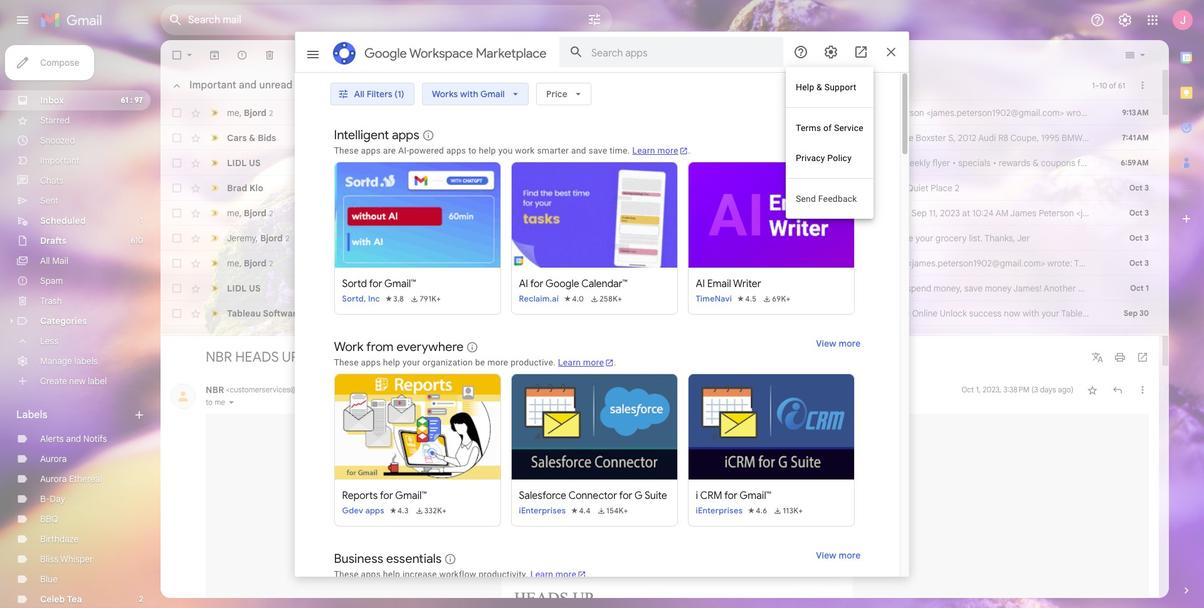 Task type: vqa. For each thing, say whether or not it's contained in the screenshot.
leftmost Mateo
no



Task type: locate. For each thing, give the bounding box(es) containing it.
lidl us for your
[[227, 157, 261, 169]]

1 me , bjord 2 from the top
[[227, 107, 273, 118]]

wrote: up another
[[1048, 258, 1073, 269]]

management.
[[1081, 333, 1136, 344]]

through
[[840, 333, 872, 344]]

place down va
[[876, 183, 897, 194]]

manage for manage labels
[[40, 356, 72, 367]]

of right day
[[687, 183, 696, 194]]

0 vertical spatial flyer
[[933, 157, 951, 169]]

row containing tableau software
[[161, 301, 1205, 326]]

3 tableau from the left
[[854, 308, 885, 319]]

61 inside "labels" navigation
[[121, 95, 128, 105]]

row down the ronald
[[161, 125, 1205, 151]]

2 lidl from the top
[[227, 283, 247, 294]]

0 horizontal spatial is
[[473, 258, 479, 269]]

1 vertical spatial out
[[640, 349, 661, 365]]

4 oct 3 from the top
[[1130, 259, 1149, 268]]

, down brad on the top left of the page
[[239, 207, 242, 219]]

nbr heads up: 'death by a thousand cuts': rural posties being driven out
[[206, 349, 661, 365]]

3 row from the top
[[161, 151, 1205, 176]]

1 for 1 – 10 of 61
[[1093, 81, 1095, 90]]

manage labels
[[40, 356, 98, 367]]

save
[[965, 283, 983, 294]]

0 horizontal spatial for
[[543, 258, 555, 269]]

for left anyone.
[[543, 258, 555, 269]]

bids for cars & bids today - newly listed — october 4th: 1998 stewart & stevenson m1079 lmtv, 2017 porsche 911 carrera 4s coupe, 2002 porsche boxster s, 2012 audi r8 coupe, 1995 bmw m3 coupe, 2002 toyota sequo
[[383, 132, 402, 144]]

snoozed link
[[40, 135, 75, 146]]

1 horizontal spatial out
[[1168, 107, 1181, 119]]

0 vertical spatial all
[[447, 107, 457, 119]]

• left rewards
[[993, 157, 997, 169]]

2 abyss, from the left
[[627, 208, 653, 219]]

october right —
[[501, 132, 534, 144]]

view up analyze
[[643, 283, 660, 294]]

kazantzakis
[[827, 208, 874, 219]]

🎃 image
[[508, 184, 518, 194]]

0 vertical spatial lidl
[[227, 157, 247, 169]]

1 horizontal spatial porsche
[[882, 132, 914, 144]]

manage
[[611, 333, 643, 344], [1138, 333, 1170, 344], [40, 356, 72, 367]]

2012
[[958, 132, 977, 144]]

3:38 pm
[[1004, 385, 1030, 394]]

toyota
[[1153, 132, 1180, 144]]

important mainly because it was sent directly to you., sent only to me switch for milo's milehigh miso
[[208, 107, 221, 119]]

lidl right va
[[887, 157, 901, 169]]

0 horizontal spatial •
[[953, 157, 956, 169]]

me
[[227, 107, 239, 118], [803, 183, 815, 194], [227, 207, 239, 219], [902, 233, 914, 244], [227, 258, 239, 269], [215, 397, 225, 407]]

quiet down - wicked good deals ahead. view email in browser hi james, your store is n chesterfield va lidl weekly flyer • specials • rewards & coupons fall weather classics view weekly
[[852, 183, 873, 194]]

start...
[[754, 183, 779, 194]]

0 horizontal spatial 1
[[140, 216, 143, 225]]

0 horizontal spatial place
[[876, 183, 897, 194]]

out left din
[[1168, 107, 1181, 119]]

1 ‌ from the left
[[809, 308, 809, 319]]

to me
[[206, 397, 225, 407]]

61 inside important and unread tab panel
[[1119, 81, 1126, 90]]

r8
[[999, 132, 1009, 144]]

0 vertical spatial nbr
[[206, 349, 232, 365]]

💰 image
[[496, 284, 507, 295]]

important according to google magic., sent only to me switch for enclosed: a mylidl sneak peek
[[208, 282, 221, 295]]

halloween
[[353, 183, 397, 194]]

0 horizontal spatial coupe,
[[828, 132, 856, 144]]

0 vertical spatial mon,
[[741, 107, 761, 119]]

and right the alerts
[[66, 434, 81, 445]]

4th:
[[537, 132, 552, 144]]

oct 3 for grocery list - man plans; god laughs. on mon, sep 11, 2023 at 1:22 pm jeremy miller <millerjeremy500@gmail.com> wrote: hi terry, send me your grocery list. thanks, jer
[[1130, 233, 1149, 243]]

7 ‌ from the left
[[822, 308, 822, 319]]

compose
[[40, 57, 79, 68]]

1 horizontal spatial cars
[[353, 132, 372, 144]]

sep 30
[[1124, 309, 1149, 318]]

2 horizontal spatial mon,
[[890, 208, 910, 219]]

and inside "labels" navigation
[[66, 434, 81, 445]]

0 horizontal spatial all
[[40, 255, 50, 267]]

1 vertical spatial you
[[824, 333, 838, 344]]

manage inside "labels" navigation
[[40, 356, 72, 367]]

important inside "labels" navigation
[[40, 155, 79, 166]]

flyer down boxster
[[933, 157, 951, 169]]

oct 3
[[1130, 183, 1149, 193], [1130, 208, 1149, 218], [1130, 233, 1149, 243], [1130, 259, 1149, 268]]

the left dinner on the top right of the page
[[598, 107, 611, 119]]

, for grocery list - man plans; god laughs. on mon, sep 11, 2023 at 1:22 pm jeremy miller <millerjeremy500@gmail.com> wrote: hi terry, send me your grocery list. thanks, jer
[[256, 232, 258, 244]]

1 horizontal spatial october
[[574, 283, 608, 294]]

1 horizontal spatial bids
[[383, 132, 402, 144]]

1 horizontal spatial come
[[1143, 107, 1165, 119]]

to left help
[[769, 333, 778, 344]]

important according to google magic., sent only to me switch for cars & bids today
[[208, 132, 221, 144]]

at
[[588, 107, 596, 119], [817, 107, 825, 119], [963, 208, 971, 219], [595, 233, 603, 244], [799, 258, 807, 269]]

1 horizontal spatial jeremy
[[637, 233, 666, 244]]

6 row from the top
[[161, 226, 1160, 251]]

of right 10
[[1110, 81, 1117, 90]]

with down the james!
[[1023, 308, 1040, 319]]

0 horizontal spatial dark
[[512, 208, 530, 219]]

2 lidl us from the top
[[227, 283, 261, 294]]

us for enclosed: a mylidl sneak peek
[[249, 283, 261, 294]]

2 nbr from the top
[[206, 384, 224, 396]]

None search field
[[161, 5, 612, 35]]

0 horizontal spatial with
[[699, 333, 716, 344]]

grocery
[[353, 233, 388, 244]]

specials
[[959, 157, 991, 169]]

1 left 10
[[1093, 81, 1095, 90]]

mon, right laughs.
[[523, 233, 542, 244]]

us up the tableau software
[[249, 283, 261, 294]]

2 cars from the left
[[353, 132, 372, 144]]

2 for you're a champion - idolatry is really not good for anyone. not even the idols. john bach on wed, sep 13, 2023 at 2:39 pm james peterson <james.peterson1902@gmail.com> wrote: thanks for all you do! you're a
[[269, 259, 273, 268]]

wrote: left the 'hey' in the top right of the page
[[1067, 107, 1092, 119]]

good left the deals
[[561, 157, 582, 169]]

2 important according to google magic., sent only to me switch from the top
[[208, 157, 221, 169]]

october
[[501, 132, 534, 144], [574, 283, 608, 294]]

2 now from the left
[[1139, 308, 1156, 319]]

a down - wicked good deals ahead. view email in browser hi james, your store is n chesterfield va lidl weekly flyer • specials • rewards & coupons fall weather classics view weekly
[[899, 183, 905, 194]]

1 vertical spatial good
[[521, 258, 541, 269]]

sat, sep 30, 2023, 7:03 pm element
[[1124, 333, 1149, 345]]

1 horizontal spatial we
[[672, 208, 684, 219]]

audi
[[979, 132, 997, 144]]

really
[[482, 258, 503, 269]]

- right 💰 image
[[509, 283, 513, 294]]

mon, right kazantzakis
[[890, 208, 910, 219]]

0 vertical spatial aurora
[[40, 454, 67, 465]]

0 vertical spatial heads
[[235, 349, 279, 365]]

you inside "link"
[[824, 333, 838, 344]]

5 ‌ from the left
[[818, 308, 818, 319]]

a left mylidl
[[397, 283, 402, 294]]

1:22
[[605, 233, 620, 244]]

3 important according to google magic., sent only to me switch from the top
[[208, 282, 221, 295]]

your weekly offers have arrived
[[353, 157, 490, 169]]

oct for we come from a dark abyss, we end in a dark abyss, and we call the luminous interval life. nikos kazantzakis on mon, sep 11, 2023 at 10:24 am james peterson <james.peterson1902@gmail.com
[[1130, 208, 1143, 218]]

2023 up grocery
[[941, 208, 960, 219]]

and right homepage
[[1015, 333, 1030, 344]]

view right ahead.
[[637, 157, 655, 169]]

0 vertical spatial lidl
[[887, 157, 901, 169]]

bbq link
[[40, 514, 58, 525]]

8 row from the top
[[161, 276, 1205, 301]]

0 vertical spatial lidl us
[[227, 157, 261, 169]]

0 vertical spatial out
[[1168, 107, 1181, 119]]

1 trial from the left
[[572, 308, 588, 319]]

me , bjord 2 for milo's
[[227, 107, 273, 118]]

0 vertical spatial wrote:
[[1067, 107, 1092, 119]]

money,
[[934, 283, 963, 294]]

is left really at top left
[[473, 258, 479, 269]]

1 vertical spatial october
[[574, 283, 608, 294]]

email down the m1079
[[657, 157, 679, 169]]

0 horizontal spatial you
[[824, 333, 838, 344]]

and inside "link"
[[1015, 333, 1030, 344]]

1 horizontal spatial pm
[[828, 258, 840, 269]]

month! down 🍂 image
[[469, 183, 499, 194]]

tab list
[[1170, 40, 1205, 563]]

1 horizontal spatial james,
[[733, 157, 762, 169]]

2 place from the left
[[931, 183, 953, 194]]

row up pipeline
[[161, 301, 1205, 326]]

us for your weekly offers have arrived
[[249, 157, 261, 169]]

bjord for you're
[[244, 258, 267, 269]]

, down important and unread
[[239, 107, 242, 118]]

2 vertical spatial me , bjord 2
[[227, 258, 273, 269]]

a
[[844, 183, 850, 194], [899, 183, 905, 194]]

list
[[390, 233, 406, 244]]

61
[[1119, 81, 1126, 90], [121, 95, 128, 105]]

1 horizontal spatial mon,
[[741, 107, 761, 119]]

1 vertical spatial peterson
[[1039, 208, 1075, 219]]

0 vertical spatial me , bjord 2
[[227, 107, 273, 118]]

newly
[[438, 132, 462, 144]]

0 vertical spatial 11,
[[930, 208, 938, 219]]

and left unread at the top left of page
[[239, 79, 257, 92]]

life.
[[787, 208, 801, 219]]

0 horizontal spatial we
[[560, 208, 571, 219]]

important mainly because it was sent directly to you., sent only to me switch
[[208, 107, 221, 119], [208, 257, 221, 270]]

us up klo
[[249, 157, 261, 169]]

lidl us for enclosed:
[[227, 283, 261, 294]]

the right like
[[955, 333, 968, 344]]

james, down (plus on the top
[[503, 308, 532, 319]]

2023 down end
[[573, 233, 593, 244]]

toggle split pane mode image
[[1124, 49, 1137, 61]]

end
[[574, 208, 589, 219]]

out inside important and unread tab panel
[[1168, 107, 1181, 119]]

nbr
[[206, 349, 232, 365], [206, 384, 224, 396]]

opportunity
[[1032, 333, 1079, 344]]

ahead.
[[608, 157, 635, 169]]

oct for idolatry is really not good for anyone. not even the idols. john bach on wed, sep 13, 2023 at 2:39 pm james peterson <james.peterson1902@gmail.com> wrote: thanks for all you do! you're a
[[1130, 259, 1143, 268]]

2:39
[[809, 258, 825, 269]]

bjord for milo's
[[244, 107, 267, 118]]

labels navigation
[[0, 40, 161, 609]]

at right begins on the left top of page
[[588, 107, 596, 119]]

1 horizontal spatial with
[[754, 308, 771, 319]]

jeremy
[[227, 232, 256, 244], [637, 233, 666, 244]]

0 vertical spatial 1
[[1093, 81, 1095, 90]]

aug
[[763, 107, 778, 119]]

important inside important and unread button
[[189, 79, 236, 92]]

1 inside "labels" navigation
[[140, 216, 143, 225]]

• left specials at the top of the page
[[953, 157, 956, 169]]

0 horizontal spatial out
[[640, 349, 661, 365]]

0 horizontal spatial lidl
[[730, 283, 744, 294]]

store
[[784, 157, 804, 169]]

0 vertical spatial of
[[1110, 81, 1117, 90]]

1 vertical spatial nbr
[[206, 384, 224, 396]]

1 vertical spatial come
[[460, 208, 482, 219]]

27%
[[710, 308, 727, 319]]

1 horizontal spatial 2002
[[1130, 132, 1151, 144]]

1 3 from the top
[[1145, 183, 1149, 193]]

1 lidl us from the top
[[227, 157, 261, 169]]

create
[[40, 376, 67, 387]]

0 horizontal spatial pm
[[623, 233, 635, 244]]

lidl us up the tableau software
[[227, 283, 261, 294]]

10 ‌ from the left
[[829, 308, 829, 319]]

the inside "link"
[[955, 333, 968, 344]]

spam
[[40, 275, 63, 287]]

0 horizontal spatial porsche
[[734, 132, 767, 144]]

1 vertical spatial all
[[40, 255, 50, 267]]

1 horizontal spatial month!
[[713, 183, 741, 194]]

on right laughs.
[[509, 233, 521, 244]]

1 aurora from the top
[[40, 454, 67, 465]]

2 quiet from the left
[[907, 183, 929, 194]]

main menu image
[[15, 13, 30, 28]]

0 horizontal spatial good
[[521, 258, 541, 269]]

1 horizontal spatial 61
[[1119, 81, 1126, 90]]

homepage
[[970, 333, 1013, 344]]

2 ‌ from the left
[[811, 308, 811, 319]]

9 ‌ from the left
[[827, 308, 827, 319]]

blue link
[[40, 574, 58, 585]]

2002 up - wicked good deals ahead. view email in browser hi james, your store is n chesterfield va lidl weekly flyer • specials • rewards & coupons fall weather classics view weekly
[[858, 132, 879, 144]]

row
[[161, 100, 1205, 125], [161, 125, 1205, 151], [161, 151, 1205, 176], [161, 176, 1160, 201], [161, 201, 1205, 226], [161, 226, 1160, 251], [161, 251, 1193, 276], [161, 276, 1205, 301], [161, 301, 1205, 326]]

1 vertical spatial lidl
[[227, 283, 247, 294]]

2 us from the top
[[249, 283, 261, 294]]

2 bids from the left
[[383, 132, 402, 144]]

, down the jeremy , bjord 2
[[239, 258, 242, 269]]

nbr for nbr < customerservices@nbr.co.nz > unsubscribe
[[206, 384, 224, 396]]

0 vertical spatial is
[[807, 157, 813, 169]]

0 horizontal spatial manage
[[40, 356, 72, 367]]

bids up klo
[[258, 132, 276, 144]]

2 oct 3 from the top
[[1130, 208, 1149, 218]]

a left champion
[[381, 258, 386, 269]]

4 row from the top
[[161, 176, 1160, 201]]

0 horizontal spatial mon,
[[523, 233, 542, 244]]

aurora for 'aurora' link
[[40, 454, 67, 465]]

archive image
[[208, 49, 221, 61]]

0 horizontal spatial flyer
[[887, 283, 905, 294]]

1 nbr from the top
[[206, 349, 232, 365]]

0 horizontal spatial you're
[[353, 258, 379, 269]]

2 me , bjord 2 from the top
[[227, 207, 273, 219]]

get
[[838, 308, 852, 319]]

bjord for grocery
[[260, 232, 283, 244]]

2 vertical spatial of
[[381, 208, 390, 219]]

1 vertical spatial me , bjord 2
[[227, 207, 273, 219]]

3 me , bjord 2 from the top
[[227, 258, 273, 269]]

lidl for enclosed: a mylidl sneak peek
[[227, 283, 247, 294]]

2 important mainly because it was sent directly to you., sent only to me switch from the top
[[208, 257, 221, 270]]

to inside "link"
[[769, 333, 778, 344]]

0 vertical spatial 61
[[1119, 81, 1126, 90]]

row containing jeremy
[[161, 226, 1160, 251]]

1 vertical spatial important
[[40, 155, 79, 166]]

unsubscribe link
[[334, 386, 373, 394]]

brad klo
[[227, 183, 263, 194]]

4 3 from the top
[[1145, 259, 1149, 268]]

👋 image
[[353, 309, 363, 320]]

2 3 from the top
[[1145, 208, 1149, 218]]

4 tableau from the left
[[1062, 308, 1093, 319]]

quiet down boxster
[[907, 183, 929, 194]]

bmw
[[1062, 132, 1083, 144]]

compose button
[[5, 45, 94, 80]]

oct 3 for you're a champion - idolatry is really not good for anyone. not even the idols. john bach on wed, sep 13, 2023 at 2:39 pm james peterson <james.peterson1902@gmail.com> wrote: thanks for all you do! you're a
[[1130, 259, 1149, 268]]

row containing brad klo
[[161, 176, 1160, 201]]

tableau software
[[227, 308, 301, 319]]

3 oct 3 from the top
[[1130, 233, 1149, 243]]

1 us from the top
[[249, 157, 261, 169]]

add to tasks image
[[356, 49, 369, 61]]

inbox link
[[40, 95, 64, 106]]

you right "all"
[[1130, 258, 1144, 269]]

a right by
[[368, 349, 375, 365]]

&
[[249, 132, 256, 144], [375, 132, 381, 144], [608, 132, 614, 144], [1033, 157, 1039, 169]]

hell
[[828, 183, 842, 194]]

stevenson
[[616, 132, 657, 144]]

1 dark from the left
[[512, 208, 530, 219]]

me , bjord 2 down brad klo
[[227, 207, 273, 219]]

0 vertical spatial james,
[[733, 157, 762, 169]]

2 month! from the left
[[713, 183, 741, 194]]

& up klo
[[249, 132, 256, 144]]

1 horizontal spatial lidl
[[887, 157, 901, 169]]

advanced search options image
[[582, 7, 607, 32]]

heads left up:
[[235, 349, 279, 365]]

1 vertical spatial aurora
[[40, 474, 67, 485]]

1 quiet from the left
[[852, 183, 873, 194]]

oct 3 for gorge of the jungle - we come from a dark abyss, we end in a dark abyss, and we call the luminous interval life. nikos kazantzakis on mon, sep 11, 2023 at 10:24 am james peterson <james.peterson1902@gmail.com
[[1130, 208, 1149, 218]]

1 bids from the left
[[258, 132, 276, 144]]

dark up "1:22"
[[607, 208, 625, 219]]

important mainly because it was sent directly to you., sent only to me switch for you're a champion
[[208, 257, 221, 270]]

sent
[[40, 195, 58, 206]]

pm right "1:22"
[[623, 233, 635, 244]]

9 row from the top
[[161, 301, 1205, 326]]

view down toyota
[[1161, 157, 1178, 169]]

not
[[505, 258, 518, 269]]

1 important according to google magic., sent only to me switch from the top
[[208, 132, 221, 144]]

0 horizontal spatial come
[[460, 208, 482, 219]]

on
[[727, 107, 739, 119], [876, 208, 888, 219], [509, 233, 521, 244], [711, 258, 722, 269]]

celeb
[[40, 594, 65, 605]]

2 inside the jeremy , bjord 2
[[285, 234, 289, 243]]

2 vertical spatial wrote:
[[1048, 258, 1073, 269]]

anyone.
[[557, 258, 588, 269]]

1 lidl from the top
[[227, 157, 247, 169]]

11, up grocery
[[930, 208, 938, 219]]

important
[[189, 79, 236, 92], [40, 155, 79, 166]]

with
[[754, 308, 771, 319], [1023, 308, 1040, 319], [699, 333, 716, 344]]

1 horizontal spatial •
[[993, 157, 997, 169]]

alerts and notifs link
[[40, 434, 107, 445]]

birthdaze link
[[40, 534, 79, 545]]

for left the 'each'
[[635, 183, 646, 194]]

come right we
[[460, 208, 482, 219]]

1 important mainly because it was sent directly to you., sent only to me switch from the top
[[208, 107, 221, 119]]

0 horizontal spatial abyss,
[[532, 208, 558, 219]]

11 ‌ from the left
[[831, 308, 831, 319]]

jeremy right important mainly because you often read messages with this label., sent to my address switch
[[227, 232, 256, 244]]

for left "all"
[[1105, 258, 1117, 269]]

, for gorge of the jungle - we come from a dark abyss, we end in a dark abyss, and we call the luminous interval life. nikos kazantzakis on mon, sep 11, 2023 at 10:24 am james peterson <james.peterson1902@gmail.com
[[239, 207, 242, 219]]

0 vertical spatial send
[[520, 183, 541, 194]]

bliss whisper
[[40, 554, 93, 565]]

now down the oct 1
[[1139, 308, 1156, 319]]

0 horizontal spatial important
[[40, 155, 79, 166]]

row up miller
[[161, 201, 1205, 226]]

9:13 am
[[1123, 108, 1149, 117]]

0 horizontal spatial bids
[[258, 132, 276, 144]]

2 row from the top
[[161, 125, 1205, 151]]

3 3 from the top
[[1145, 233, 1149, 243]]

important according to google magic., sent only to me switch
[[208, 132, 221, 144], [208, 157, 221, 169], [208, 282, 221, 295], [208, 307, 221, 320], [208, 333, 221, 345]]

2 aurora from the top
[[40, 474, 67, 485]]

welcome
[[365, 308, 404, 319]]

1 vertical spatial flyer
[[887, 283, 905, 294]]

61 right 10
[[1119, 81, 1126, 90]]

oct inside cell
[[962, 385, 975, 394]]

categories
[[40, 316, 87, 327]]

you right guide
[[824, 333, 838, 344]]

lidl up the tableau software
[[227, 283, 247, 294]]

john
[[666, 258, 686, 269]]

abyss, down the 'each'
[[627, 208, 653, 219]]

1 horizontal spatial good
[[561, 157, 582, 169]]

you're right do!
[[1161, 258, 1186, 269]]

new
[[69, 376, 86, 387]]

din
[[1194, 107, 1205, 119]]

0 vertical spatial pm
[[847, 107, 859, 119]]

james up - (plus a special october reward) view email in browser lidl - low-priced groceries view weekly flyer spend money, save money james! another month, another chance to rack u
[[842, 258, 868, 269]]

cars up your
[[353, 132, 372, 144]]

important according to google magic., sent only to me switch for your weekly offers have arrived
[[208, 157, 221, 169]]

in down bach on the right top of the page
[[686, 283, 693, 294]]

send right 🎃 image
[[520, 183, 541, 194]]

sent link
[[40, 195, 58, 206]]

now!
[[615, 308, 634, 319]]

1 vertical spatial lidl us
[[227, 283, 261, 294]]

5 important according to google magic., sent only to me switch from the top
[[208, 333, 221, 345]]

nikos
[[803, 208, 825, 219]]

, for you're a champion - idolatry is really not good for anyone. not even the idols. john bach on wed, sep 13, 2023 at 2:39 pm james peterson <james.peterson1902@gmail.com> wrote: thanks for all you do! you're a
[[239, 258, 242, 269]]

1 horizontal spatial of
[[687, 183, 696, 194]]

lidl us up brad klo
[[227, 157, 261, 169]]

porsche left "911"
[[734, 132, 767, 144]]

1 a from the left
[[844, 183, 850, 194]]

1 vertical spatial 11,
[[562, 233, 571, 244]]

and inside button
[[239, 79, 257, 92]]

cars for cars & bids
[[227, 132, 247, 144]]

important down archive image
[[189, 79, 236, 92]]

deals
[[584, 157, 606, 169]]

1 vertical spatial send
[[879, 233, 899, 244]]

important for important and unread
[[189, 79, 236, 92]]

2 dark from the left
[[607, 208, 625, 219]]

1 porsche from the left
[[734, 132, 767, 144]]

–
[[1095, 81, 1100, 90]]

online
[[913, 308, 938, 319]]

whisper
[[60, 554, 93, 565]]

1 coupe, from the left
[[828, 132, 856, 144]]

heads up
[[515, 589, 594, 608]]

13 ‌ from the left
[[836, 308, 836, 319]]

out right "driven" on the bottom of the page
[[640, 349, 661, 365]]

aurora
[[40, 454, 67, 465], [40, 474, 67, 485]]

day
[[670, 183, 685, 194]]

1 cars from the left
[[227, 132, 247, 144]]

gorge
[[353, 208, 379, 219]]

oct 1, 2023, 3:38 pm (3 days ago)
[[962, 385, 1074, 394]]

0 horizontal spatial cars
[[227, 132, 247, 144]]

0 horizontal spatial heads
[[235, 349, 279, 365]]

abyss, down back
[[532, 208, 558, 219]]

analyze
[[636, 308, 667, 319]]

🍝 image
[[511, 159, 522, 169]]

manage up "driven" on the bottom of the page
[[611, 333, 643, 344]]

1 – 10 of 61
[[1093, 81, 1126, 90]]

peek
[[462, 283, 483, 294]]

12 ‌ from the left
[[833, 308, 833, 319]]

rewards
[[999, 157, 1031, 169]]



Task type: describe. For each thing, give the bounding box(es) containing it.
rack
[[1184, 283, 1202, 294]]

on up terry,
[[876, 208, 888, 219]]

idolatry
[[440, 258, 471, 269]]

weekly down boxster
[[904, 157, 931, 169]]

create new label
[[40, 376, 107, 387]]

1 vertical spatial <james.peterson1902@gmail.com>
[[908, 258, 1046, 269]]

cars for cars & bids today - newly listed — october 4th: 1998 stewart & stevenson m1079 lmtv, 2017 porsche 911 carrera 4s coupe, 2002 porsche boxster s, 2012 audi r8 coupe, 1995 bmw m3 coupe, 2002 toyota sequo
[[353, 132, 372, 144]]

your left data
[[670, 308, 687, 319]]

- left low-
[[746, 283, 750, 294]]

in right end
[[591, 208, 598, 219]]

suggestions
[[585, 183, 633, 194]]

at left 2:39 on the right top of the page
[[799, 258, 807, 269]]

manage your pipeline with in-app tours to help guide you through helpful features like the homepage and opportunity management. manage your pip
[[611, 333, 1205, 344]]

me down important and unread button
[[227, 107, 239, 118]]

2 a from the left
[[899, 183, 905, 194]]

- left newly
[[432, 132, 436, 144]]

important mainly because it was sent directly to you., sent to my address switch
[[208, 207, 221, 220]]

to left hell
[[817, 183, 826, 194]]

- right list
[[408, 233, 412, 244]]

& right stewart
[[608, 132, 614, 144]]

me , bjord 2 for gorge
[[227, 207, 273, 219]]

(3
[[1032, 385, 1039, 394]]

- right miso
[[441, 107, 445, 119]]

your down enclosed: a mylidl sneak peek
[[417, 308, 437, 319]]

2 2002 from the left
[[1130, 132, 1151, 144]]

your down analyze
[[645, 333, 663, 344]]

2 tableau from the left
[[439, 308, 473, 319]]

me down nbr cell
[[215, 397, 225, 407]]

free
[[554, 308, 570, 319]]

settings image
[[1118, 13, 1133, 28]]

at left "1:22"
[[595, 233, 603, 244]]

day
[[50, 494, 65, 505]]

with inside manage your pipeline with in-app tours to help guide you through helpful features like the homepage and opportunity management. manage your pip "link"
[[699, 333, 716, 344]]

oct for man plans; god laughs. on mon, sep 11, 2023 at 1:22 pm jeremy miller <millerjeremy500@gmail.com> wrote: hi terry, send me your grocery list. thanks, jer
[[1130, 233, 1143, 243]]

the right day
[[698, 183, 711, 194]]

1 horizontal spatial heads
[[515, 589, 569, 608]]

2 porsche from the left
[[882, 132, 914, 144]]

nbr cell
[[206, 384, 334, 396]]

weekly right your
[[374, 157, 404, 169]]

faster
[[729, 308, 752, 319]]

have
[[434, 157, 454, 169]]

manage your pipeline with in-app tours to help guide you through helpful features like the homepage and opportunity management. manage your pip row
[[161, 326, 1205, 351]]

weekly up the - james, your free trial starts now! analyze your data 27% faster with tableau. ‌ ‌ ‌ ‌ ‌ ‌ ‌ ‌ ‌ ‌ ‌ ‌ ‌ get tableau | view online unlock success now with your tableau trial log in now welcome! yo at the bottom of the page
[[858, 283, 885, 294]]

1 horizontal spatial you
[[1130, 258, 1144, 269]]

0 vertical spatial good
[[561, 157, 582, 169]]

alerts and notifs
[[40, 434, 107, 445]]

2 vertical spatial mon,
[[523, 233, 542, 244]]

2 for gorge of the jungle - we come from a dark abyss, we end in a dark abyss, and we call the luminous interval life. nikos kazantzakis on mon, sep 11, 2023 at 10:24 am james peterson <james.peterson1902@gmail.com
[[269, 209, 273, 218]]

sequo
[[1182, 132, 1205, 144]]

idols.
[[644, 258, 665, 269]]

1 tableau from the left
[[227, 308, 261, 319]]

log
[[1113, 308, 1128, 319]]

1 we from the left
[[560, 208, 571, 219]]

brad
[[227, 183, 247, 194]]

oct for (plus a special october reward) view email in browser lidl - low-priced groceries view weekly flyer spend money, save money james! another month, another chance to rack u
[[1131, 284, 1144, 293]]

m1079
[[659, 132, 685, 144]]

to right want
[[1133, 107, 1141, 119]]

1 vertical spatial of
[[687, 183, 696, 194]]

send back your suggestions for each day of the month! i'll start... drag me to hell a quiet place a quiet place 2
[[518, 183, 960, 194]]

0 horizontal spatial of
[[381, 208, 390, 219]]

view
[[892, 308, 910, 319]]

important mainly because you often read messages with this label., sent to my address switch
[[208, 232, 221, 245]]

0 vertical spatial email
[[657, 157, 679, 169]]

mark as read image
[[301, 49, 314, 61]]

bjord for gorge
[[244, 207, 267, 219]]

3 coupe, from the left
[[1100, 132, 1128, 144]]

2023 right the "28,"
[[795, 107, 815, 119]]

🎃 image
[[500, 159, 511, 169]]

:
[[130, 95, 133, 105]]

miller
[[669, 233, 690, 244]]

nbr for nbr heads up: 'death by a thousand cuts': rural posties being driven out
[[206, 349, 232, 365]]

me down the jeremy , bjord 2
[[227, 258, 239, 269]]

interval
[[755, 208, 784, 219]]

& right rewards
[[1033, 157, 1039, 169]]

2 you're from the left
[[1161, 258, 1186, 269]]

2 horizontal spatial for
[[1105, 258, 1117, 269]]

2 horizontal spatial 1
[[1146, 284, 1149, 293]]

data
[[690, 308, 708, 319]]

<
[[226, 385, 230, 394]]

and down the 'each'
[[655, 208, 670, 219]]

1 abyss, from the left
[[532, 208, 558, 219]]

me right important mainly because it was sent directly to you., sent to my address switch
[[227, 207, 239, 219]]

7 row from the top
[[161, 251, 1193, 276]]

1 vertical spatial pm
[[623, 233, 635, 244]]

- left idolatry at the top left
[[434, 258, 438, 269]]

your left grocery
[[916, 233, 934, 244]]

2023,
[[983, 385, 1002, 394]]

begins
[[559, 107, 586, 119]]

1,
[[976, 385, 981, 394]]

0 horizontal spatial send
[[520, 183, 541, 194]]

labels heading
[[16, 409, 133, 422]]

2 for grocery list - man plans; god laughs. on mon, sep 11, 2023 at 1:22 pm jeremy miller <millerjeremy500@gmail.com> wrote: hi terry, send me your grocery list. thanks, jer
[[285, 234, 289, 243]]

1 you're from the left
[[353, 258, 379, 269]]

important for important link
[[40, 155, 79, 166]]

1 • from the left
[[953, 157, 956, 169]]

1 vertical spatial james
[[1011, 208, 1037, 219]]

at left 1:00
[[817, 107, 825, 119]]

1 horizontal spatial flyer
[[933, 157, 951, 169]]

a right from
[[505, 208, 510, 219]]

important according to google magic., sent only to me switch inside manage your pipeline with in-app tours to help guide you through helpful features like the homepage and opportunity management. manage your pip row
[[208, 333, 221, 345]]

celeb tea link
[[40, 594, 82, 605]]

important and unread button
[[164, 73, 298, 98]]

4s
[[815, 132, 826, 144]]

classics
[[1127, 157, 1158, 169]]

your left 'free'
[[534, 308, 552, 319]]

trial!
[[475, 308, 495, 319]]

month,
[[1079, 283, 1106, 294]]

important link
[[40, 155, 79, 166]]

b-day link
[[40, 494, 65, 505]]

& down the milo's on the left
[[375, 132, 381, 144]]

2 trial from the left
[[1095, 308, 1111, 319]]

wed,
[[724, 258, 744, 269]]

2 • from the left
[[993, 157, 997, 169]]

, for milo's milehigh miso - all great change in america begins at the dinner table. ronald reagan on mon, aug 28, 2023 at 1:00 pm james peterson <james.peterson1902@gmail.com> wrote: hey want to come out to din
[[239, 107, 242, 118]]

'death
[[306, 349, 346, 365]]

1 2002 from the left
[[858, 132, 879, 144]]

to down nbr cell
[[206, 397, 213, 407]]

posties
[[511, 349, 556, 365]]

to left din
[[1183, 107, 1191, 119]]

1 row from the top
[[161, 100, 1205, 125]]

important and unread tab panel
[[161, 70, 1205, 351]]

0 vertical spatial <james.peterson1902@gmail.com>
[[927, 107, 1065, 119]]

3 ‌ from the left
[[813, 308, 813, 319]]

1 month! from the left
[[469, 183, 499, 194]]

row containing cars & bids
[[161, 125, 1205, 151]]

spam link
[[40, 275, 63, 287]]

hi
[[725, 157, 732, 169]]

coupons
[[1042, 157, 1076, 169]]

me , bjord 2 for you're
[[227, 258, 273, 269]]

grocery list - man plans; god laughs. on mon, sep 11, 2023 at 1:22 pm jeremy miller <millerjeremy500@gmail.com> wrote: hi terry, send me your grocery list. thanks, jer
[[353, 233, 1030, 244]]

to left rack
[[1174, 283, 1182, 294]]

manage your pipeline with in-app tours to help guide you through helpful features like the homepage and opportunity management. manage your pip link
[[353, 333, 1205, 345]]

1 place from the left
[[876, 183, 897, 194]]

1 vertical spatial mon,
[[890, 208, 910, 219]]

delete image
[[264, 49, 276, 61]]

6:59 am
[[1121, 158, 1149, 168]]

2 we from the left
[[672, 208, 684, 219]]

2 coupe, from the left
[[1011, 132, 1040, 144]]

aurora link
[[40, 454, 67, 465]]

helpful
[[874, 333, 902, 344]]

chance
[[1142, 283, 1172, 294]]

- right 'trial!'
[[497, 308, 501, 319]]

0 vertical spatial peterson
[[889, 107, 925, 119]]

heads up main content
[[161, 40, 1205, 609]]

you're a champion - idolatry is really not good for anyone. not even the idols. john bach on wed, sep 13, 2023 at 2:39 pm james peterson <james.peterson1902@gmail.com> wrote: thanks for all you do! you're a
[[353, 258, 1193, 269]]

2023 right the 13,
[[776, 258, 796, 269]]

me right drag
[[803, 183, 815, 194]]

the right call at top right
[[702, 208, 715, 219]]

1 horizontal spatial for
[[635, 183, 646, 194]]

5 row from the top
[[161, 201, 1205, 226]]

🍂 image
[[490, 159, 500, 169]]

cars & bids today - newly listed — october 4th: 1998 stewart & stevenson m1079 lmtv, 2017 porsche 911 carrera 4s coupe, 2002 porsche boxster s, 2012 audi r8 coupe, 1995 bmw m3 coupe, 2002 toyota sequo
[[353, 132, 1205, 144]]

in up day
[[681, 157, 688, 169]]

movie
[[441, 183, 467, 194]]

the left jungle
[[392, 208, 406, 219]]

twitter image
[[826, 547, 841, 562]]

bach
[[688, 258, 709, 269]]

- left we
[[439, 208, 443, 219]]

3 for gorge of the jungle - we come from a dark abyss, we end in a dark abyss, and we call the luminous interval life. nikos kazantzakis on mon, sep 11, 2023 at 10:24 am james peterson <james.peterson1902@gmail.com
[[1145, 208, 1149, 218]]

facebook image
[[808, 547, 823, 562]]

report spam image
[[236, 49, 248, 61]]

1 for 1
[[140, 216, 143, 225]]

3 for grocery list - man plans; god laughs. on mon, sep 11, 2023 at 1:22 pm jeremy miller <millerjeremy500@gmail.com> wrote: hi terry, send me your grocery list. thanks, jer
[[1145, 233, 1149, 243]]

4 ‌ from the left
[[815, 308, 815, 319]]

97
[[134, 95, 143, 105]]

2 vertical spatial peterson
[[871, 258, 906, 269]]

4 important according to google magic., sent only to me switch from the top
[[208, 307, 221, 320]]

2 horizontal spatial manage
[[1138, 333, 1170, 344]]

to right welcome
[[406, 308, 415, 319]]

1 vertical spatial james,
[[503, 308, 532, 319]]

enclosed:
[[353, 283, 394, 294]]

weather
[[1092, 157, 1125, 169]]

a right end
[[600, 208, 605, 219]]

bids for cars & bids
[[258, 132, 276, 144]]

1 vertical spatial wrote:
[[818, 233, 842, 244]]

cuts':
[[440, 349, 474, 365]]

2 inside "labels" navigation
[[139, 595, 143, 604]]

a up rack
[[1188, 258, 1193, 269]]

gorge of the jungle - we come from a dark abyss, we end in a dark abyss, and we call the luminous interval life. nikos kazantzakis on mon, sep 11, 2023 at 10:24 am james peterson <james.peterson1902@gmail.com
[[353, 208, 1205, 219]]

610
[[131, 236, 143, 245]]

halloween watching movie month!
[[353, 183, 499, 194]]

enclosed: a mylidl sneak peek
[[353, 283, 486, 294]]

s,
[[949, 132, 956, 144]]

the right the even on the right top
[[628, 258, 642, 269]]

10:24
[[973, 208, 994, 219]]

0 vertical spatial james
[[861, 107, 887, 119]]

on left wed,
[[711, 258, 722, 269]]

6 ‌ from the left
[[820, 308, 820, 319]]

snooze image
[[329, 49, 341, 61]]

your up opportunity
[[1042, 308, 1060, 319]]

2 for milo's milehigh miso - all great change in america begins at the dinner table. ronald reagan on mon, aug 28, 2023 at 1:00 pm james peterson <james.peterson1902@gmail.com> wrote: hey want to come out to din
[[269, 108, 273, 118]]

1 horizontal spatial send
[[879, 233, 899, 244]]

0 horizontal spatial 11,
[[562, 233, 571, 244]]

2 horizontal spatial pm
[[847, 107, 859, 119]]

am
[[996, 208, 1009, 219]]

0 vertical spatial come
[[1143, 107, 1165, 119]]

manage labels link
[[40, 356, 98, 367]]

1 vertical spatial browser
[[695, 283, 728, 294]]

all inside important and unread tab panel
[[447, 107, 457, 119]]

1 oct 3 from the top
[[1130, 183, 1149, 193]]

on right reagan
[[727, 107, 739, 119]]

me right terry,
[[902, 233, 914, 244]]

create new label link
[[40, 376, 107, 387]]

0 vertical spatial october
[[501, 132, 534, 144]]

dinner
[[613, 107, 639, 119]]

oct 1, 2023, 3:38 pm (3 days ago) cell
[[962, 384, 1074, 396]]

do!
[[1147, 258, 1159, 269]]

2 vertical spatial pm
[[828, 258, 840, 269]]

in left 30
[[1130, 308, 1137, 319]]

- down 🎃 icon
[[499, 183, 508, 194]]

in right the change
[[515, 107, 522, 119]]

categories link
[[40, 316, 87, 327]]

b-day
[[40, 494, 65, 505]]

important according to google magic., sent to my address switch
[[208, 182, 221, 195]]

your left store
[[764, 157, 782, 169]]

search mail image
[[164, 9, 187, 31]]

guide
[[799, 333, 822, 344]]

help
[[780, 333, 797, 344]]

lidl for your weekly offers have arrived
[[227, 157, 247, 169]]

3 for you're a champion - idolatry is really not good for anyone. not even the idols. john bach on wed, sep 13, 2023 at 2:39 pm james peterson <james.peterson1902@gmail.com> wrote: thanks for all you do! you're a
[[1145, 259, 1149, 268]]

aurora for aurora ethereal
[[40, 474, 67, 485]]

nbr image
[[502, 414, 853, 519]]

|
[[888, 308, 890, 319]]

your left pip
[[1172, 333, 1190, 344]]

a right (plus on the top
[[537, 283, 542, 294]]

manage for manage your pipeline with in-app tours to help guide you through helpful features like the homepage and opportunity management. manage your pip
[[611, 333, 643, 344]]

jer
[[1017, 233, 1030, 244]]

terry,
[[855, 233, 877, 244]]

1 vertical spatial email
[[663, 283, 684, 294]]

at left 10:24
[[963, 208, 971, 219]]

your right back
[[565, 183, 582, 194]]

2 vertical spatial james
[[842, 258, 868, 269]]

yo
[[1199, 308, 1205, 319]]

being
[[560, 349, 595, 365]]

<james.peterson1902@gmail.com
[[1077, 208, 1205, 219]]

Not starred checkbox
[[1087, 384, 1099, 396]]

all inside "labels" navigation
[[40, 255, 50, 267]]

- right 🍝 'image'
[[524, 157, 528, 169]]

milehigh
[[380, 107, 416, 119]]

weekly down sequo
[[1181, 157, 1205, 169]]

another
[[1109, 283, 1140, 294]]

chats link
[[40, 175, 64, 186]]

0 vertical spatial browser
[[690, 157, 722, 169]]

1998
[[555, 132, 573, 144]]

1 now from the left
[[1004, 308, 1021, 319]]

view up get
[[838, 283, 856, 294]]

1:00
[[827, 107, 844, 119]]

8 ‌ from the left
[[824, 308, 824, 319]]

2 horizontal spatial with
[[1023, 308, 1040, 319]]

0 horizontal spatial jeremy
[[227, 232, 256, 244]]



